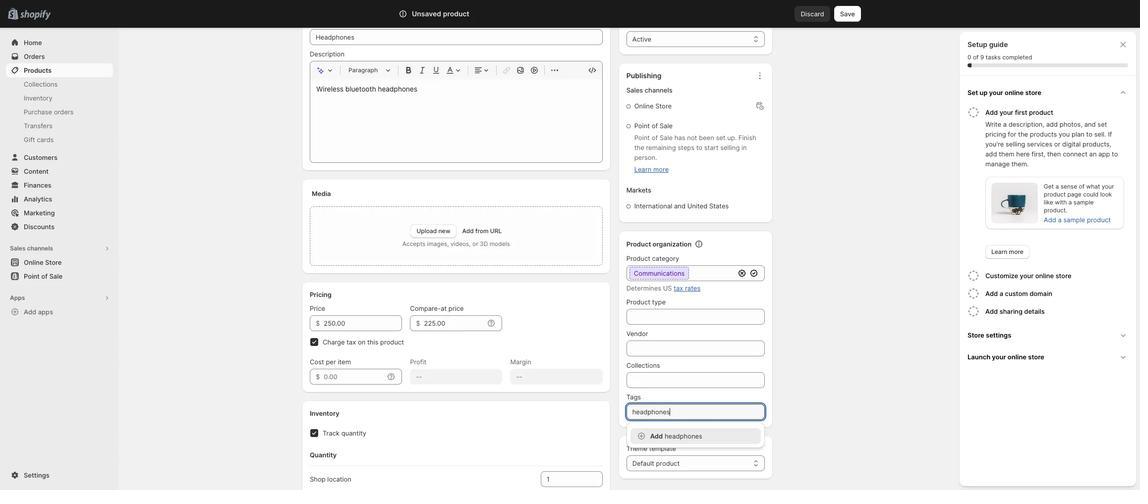 Task type: describe. For each thing, give the bounding box(es) containing it.
determines us tax rates
[[627, 285, 701, 293]]

add for add from url
[[463, 228, 474, 235]]

add headphones
[[651, 433, 703, 441]]

from
[[476, 228, 489, 235]]

shopify image
[[20, 10, 51, 20]]

orders link
[[6, 50, 113, 63]]

here
[[1017, 150, 1030, 158]]

add for add apps
[[24, 308, 36, 316]]

0 vertical spatial sale
[[660, 122, 673, 130]]

add from url
[[463, 228, 502, 235]]

transfers link
[[6, 119, 113, 133]]

markets
[[627, 186, 652, 194]]

store for customize your online store
[[1056, 272, 1072, 280]]

search button
[[427, 6, 714, 22]]

Title text field
[[310, 29, 603, 45]]

home link
[[6, 36, 113, 50]]

point inside 'point of sale has not been set up. finish the remaining steps to start selling in person. learn more'
[[635, 134, 650, 142]]

description
[[310, 50, 345, 58]]

Price text field
[[324, 316, 402, 332]]

unsaved product
[[412, 9, 470, 18]]

you
[[1059, 130, 1070, 138]]

0 horizontal spatial add
[[986, 150, 998, 158]]

Compare-at price text field
[[424, 316, 485, 332]]

them.
[[1012, 160, 1029, 168]]

products
[[1030, 130, 1058, 138]]

videos,
[[451, 241, 471, 248]]

tax rates link
[[674, 285, 701, 293]]

Vendor text field
[[627, 341, 765, 357]]

1 horizontal spatial store
[[656, 102, 672, 110]]

sharing
[[1000, 308, 1023, 316]]

with
[[1055, 199, 1067, 206]]

0 vertical spatial collections
[[24, 80, 58, 88]]

of inside 'point of sale has not been set up. finish the remaining steps to start selling in person. learn more'
[[652, 134, 658, 142]]

your right up
[[990, 89, 1004, 97]]

a down product.
[[1059, 216, 1062, 224]]

accepts images, videos, or 3d models
[[403, 241, 510, 248]]

product type
[[627, 299, 666, 306]]

3d
[[480, 241, 488, 248]]

your inside get a sense of what your product page could look like with a sample product. add a sample product
[[1102, 183, 1115, 190]]

save
[[841, 10, 856, 18]]

more inside 'learn more' 'link'
[[1010, 248, 1024, 256]]

start
[[705, 144, 719, 152]]

media
[[312, 190, 331, 198]]

a down page
[[1069, 199, 1073, 206]]

0 vertical spatial point
[[635, 122, 650, 130]]

page
[[1068, 191, 1082, 198]]

product inside add your first product button
[[1030, 109, 1054, 117]]

setup
[[968, 40, 988, 49]]

services
[[1028, 140, 1053, 148]]

tasks
[[986, 54, 1001, 61]]

type
[[652, 299, 666, 306]]

person.
[[635, 154, 658, 162]]

been
[[699, 134, 715, 142]]

1 vertical spatial inventory
[[310, 410, 340, 418]]

quantity
[[342, 430, 366, 438]]

charge tax on this product
[[323, 339, 404, 347]]

product right this
[[380, 339, 404, 347]]

channels inside sales channels button
[[27, 245, 53, 252]]

gift cards
[[24, 136, 54, 144]]

product for product organization
[[627, 241, 651, 248]]

online for customize your online store
[[1036, 272, 1054, 280]]

customers link
[[6, 151, 113, 165]]

save button
[[835, 6, 861, 22]]

mark add your first product as done image
[[968, 107, 980, 119]]

vendor
[[627, 330, 649, 338]]

for
[[1008, 130, 1017, 138]]

0
[[968, 54, 972, 61]]

this
[[367, 339, 379, 347]]

online store inside online store link
[[24, 259, 62, 267]]

add your first product
[[986, 109, 1054, 117]]

Cost per item text field
[[324, 369, 384, 385]]

write
[[986, 121, 1002, 128]]

Product type text field
[[627, 309, 765, 325]]

store inside button
[[1026, 89, 1042, 97]]

product for product type
[[627, 299, 651, 306]]

a for write a description, add photos, and set pricing for the products you plan to sell. if you're selling services or digital products, add them here first, then connect an app to manage them.
[[1004, 121, 1007, 128]]

store for launch your online store
[[1029, 354, 1045, 362]]

search
[[443, 10, 464, 18]]

apps
[[10, 295, 25, 302]]

product organization
[[627, 241, 692, 248]]

item
[[338, 359, 351, 367]]

price
[[310, 305, 325, 313]]

launch your online store
[[968, 354, 1045, 362]]

a for add a custom domain
[[1000, 290, 1004, 298]]

customize your online store button
[[986, 267, 1133, 285]]

1 vertical spatial sample
[[1064, 216, 1086, 224]]

online for launch your online store
[[1008, 354, 1027, 362]]

an
[[1090, 150, 1097, 158]]

launch
[[968, 354, 991, 362]]

selling inside write a description, add photos, and set pricing for the products you plan to sell. if you're selling services or digital products, add them here first, then connect an app to manage them.
[[1006, 140, 1026, 148]]

add from url button
[[463, 228, 502, 235]]

determines
[[627, 285, 662, 293]]

app
[[1099, 150, 1111, 158]]

your for add your first product
[[1000, 109, 1014, 117]]

cost per item
[[310, 359, 351, 367]]

point of sale inside point of sale link
[[24, 273, 63, 281]]

settings
[[24, 472, 49, 480]]

photos,
[[1060, 121, 1083, 128]]

store settings
[[968, 332, 1012, 340]]

cost
[[310, 359, 324, 367]]

discounts link
[[6, 220, 113, 234]]

your for launch your online store
[[993, 354, 1007, 362]]

add sharing details
[[986, 308, 1045, 316]]

of inside point of sale link
[[41, 273, 48, 281]]

headphones
[[665, 433, 703, 441]]

$ for cost per item
[[316, 373, 320, 381]]

us
[[663, 285, 672, 293]]

1 horizontal spatial to
[[1087, 130, 1093, 138]]

product up title text box
[[443, 9, 470, 18]]

0 horizontal spatial inventory
[[24, 94, 52, 102]]

settings
[[986, 332, 1012, 340]]

gift
[[24, 136, 35, 144]]

Product category text field
[[627, 266, 736, 282]]

discounts
[[24, 223, 55, 231]]

0 vertical spatial online store
[[635, 102, 672, 110]]

learn inside 'point of sale has not been set up. finish the remaining steps to start selling in person. learn more'
[[635, 166, 652, 174]]

upload
[[417, 228, 437, 235]]

0 vertical spatial point of sale
[[635, 122, 673, 130]]

to inside 'point of sale has not been set up. finish the remaining steps to start selling in person. learn more'
[[697, 144, 703, 152]]

point of sale button
[[0, 270, 119, 284]]

Profit text field
[[410, 369, 503, 385]]

products
[[24, 66, 52, 74]]

default product
[[633, 460, 680, 468]]

store inside online store link
[[45, 259, 62, 267]]

add for add sharing details
[[986, 308, 998, 316]]

set up your online store button
[[964, 82, 1133, 104]]

0 horizontal spatial and
[[674, 202, 686, 210]]

0 vertical spatial sales
[[627, 86, 643, 94]]

shop
[[310, 476, 326, 484]]

domain
[[1030, 290, 1053, 298]]

product down get
[[1044, 191, 1066, 198]]

set up your online store
[[968, 89, 1042, 97]]

upload new
[[417, 228, 451, 235]]

setup guide
[[968, 40, 1009, 49]]

customize
[[986, 272, 1019, 280]]

per
[[326, 359, 336, 367]]

more inside 'point of sale has not been set up. finish the remaining steps to start selling in person. learn more'
[[654, 166, 669, 174]]

1 horizontal spatial tax
[[674, 285, 684, 293]]

point of sale has not been set up. finish the remaining steps to start selling in person. learn more
[[635, 134, 757, 174]]

first,
[[1032, 150, 1046, 158]]

product.
[[1044, 207, 1068, 214]]

orders
[[54, 108, 74, 116]]



Task type: vqa. For each thing, say whether or not it's contained in the screenshot.
Pages link
no



Task type: locate. For each thing, give the bounding box(es) containing it.
a right get
[[1056, 183, 1059, 190]]

add sharing details button
[[986, 303, 1133, 321]]

$ down cost at the bottom left of the page
[[316, 373, 320, 381]]

0 horizontal spatial or
[[473, 241, 478, 248]]

1 vertical spatial online store
[[24, 259, 62, 267]]

0 horizontal spatial online store
[[24, 259, 62, 267]]

0 horizontal spatial point of sale
[[24, 273, 63, 281]]

online store down publishing
[[635, 102, 672, 110]]

inventory up purchase
[[24, 94, 52, 102]]

1 horizontal spatial channels
[[645, 86, 673, 94]]

your inside 'button'
[[993, 354, 1007, 362]]

learn up customize
[[992, 248, 1008, 256]]

sales channels
[[627, 86, 673, 94], [10, 245, 53, 252]]

online inside customize your online store "button"
[[1036, 272, 1054, 280]]

product for product category
[[627, 255, 651, 263]]

analytics link
[[6, 192, 113, 206]]

states
[[710, 202, 729, 210]]

and inside write a description, add photos, and set pricing for the products you plan to sell. if you're selling services or digital products, add them here first, then connect an app to manage them.
[[1085, 121, 1096, 128]]

learn more link down person.
[[635, 166, 669, 174]]

1 vertical spatial sales channels
[[10, 245, 53, 252]]

online up domain
[[1036, 272, 1054, 280]]

sales channels down publishing
[[627, 86, 673, 94]]

quantity
[[310, 452, 337, 460]]

product up 'description,' at the right top of page
[[1030, 109, 1054, 117]]

0 horizontal spatial sales channels
[[10, 245, 53, 252]]

and up sell.
[[1085, 121, 1096, 128]]

online store button
[[0, 256, 119, 270]]

1 vertical spatial more
[[1010, 248, 1024, 256]]

learn more
[[992, 248, 1024, 256]]

your left first
[[1000, 109, 1014, 117]]

product
[[443, 9, 470, 18], [1030, 109, 1054, 117], [1044, 191, 1066, 198], [1088, 216, 1111, 224], [380, 339, 404, 347], [656, 460, 680, 468]]

add up theme template
[[651, 433, 663, 441]]

add inside get a sense of what your product page could look like with a sample product. add a sample product
[[1044, 216, 1057, 224]]

0 vertical spatial more
[[654, 166, 669, 174]]

1 horizontal spatial collections
[[627, 362, 661, 370]]

1 horizontal spatial add
[[1047, 121, 1058, 128]]

Margin text field
[[511, 369, 603, 385]]

store down store settings button at bottom
[[1029, 354, 1045, 362]]

or inside write a description, add photos, and set pricing for the products you plan to sell. if you're selling services or digital products, add them here first, then connect an app to manage them.
[[1055, 140, 1061, 148]]

Tags text field
[[627, 405, 765, 421]]

to left sell.
[[1087, 130, 1093, 138]]

transfers
[[24, 122, 52, 130]]

1 vertical spatial store
[[1056, 272, 1072, 280]]

mark add sharing details as done image
[[968, 306, 980, 318]]

location
[[327, 476, 352, 484]]

discard button
[[795, 6, 831, 22]]

1 horizontal spatial online store
[[635, 102, 672, 110]]

1 vertical spatial point
[[635, 134, 650, 142]]

1 horizontal spatial learn more link
[[986, 245, 1030, 259]]

paragraph button
[[345, 64, 394, 76]]

store inside 'button'
[[1029, 354, 1045, 362]]

add up products
[[1047, 121, 1058, 128]]

point
[[635, 122, 650, 130], [635, 134, 650, 142], [24, 273, 40, 281]]

0 vertical spatial sample
[[1074, 199, 1094, 206]]

1 vertical spatial collections
[[627, 362, 661, 370]]

0 horizontal spatial selling
[[721, 144, 740, 152]]

$ for compare-at price
[[416, 320, 420, 328]]

set left up.
[[716, 134, 726, 142]]

0 vertical spatial store
[[1026, 89, 1042, 97]]

tax right us
[[674, 285, 684, 293]]

online inside launch your online store 'button'
[[1008, 354, 1027, 362]]

remaining
[[646, 144, 676, 152]]

add right mark add sharing details as done image
[[986, 308, 998, 316]]

$ down price
[[316, 320, 320, 328]]

add apps
[[24, 308, 53, 316]]

international and united states
[[635, 202, 729, 210]]

product down determines
[[627, 299, 651, 306]]

1 horizontal spatial more
[[1010, 248, 1024, 256]]

0 horizontal spatial collections
[[24, 80, 58, 88]]

store up the add a custom domain button
[[1056, 272, 1072, 280]]

selling inside 'point of sale has not been set up. finish the remaining steps to start selling in person. learn more'
[[721, 144, 740, 152]]

0 vertical spatial tax
[[674, 285, 684, 293]]

and
[[1085, 121, 1096, 128], [674, 202, 686, 210]]

Collections text field
[[627, 373, 765, 389]]

launch your online store button
[[964, 347, 1133, 368]]

2 vertical spatial point
[[24, 273, 40, 281]]

1 horizontal spatial the
[[1019, 130, 1029, 138]]

pricing
[[986, 130, 1007, 138]]

0 horizontal spatial the
[[635, 144, 645, 152]]

a inside button
[[1000, 290, 1004, 298]]

collections down vendor
[[627, 362, 661, 370]]

0 horizontal spatial sales
[[10, 245, 26, 252]]

1 horizontal spatial online
[[635, 102, 654, 110]]

customers
[[24, 154, 57, 162]]

customize your online store
[[986, 272, 1072, 280]]

add left from
[[463, 228, 474, 235]]

online store
[[635, 102, 672, 110], [24, 259, 62, 267]]

online up point of sale link on the bottom left
[[24, 259, 43, 267]]

point inside point of sale link
[[24, 273, 40, 281]]

a right write
[[1004, 121, 1007, 128]]

compare-
[[410, 305, 441, 313]]

1 vertical spatial online
[[24, 259, 43, 267]]

online inside button
[[24, 259, 43, 267]]

setup guide dialog
[[960, 32, 1137, 487]]

the inside write a description, add photos, and set pricing for the products you plan to sell. if you're selling services or digital products, add them here first, then connect an app to manage them.
[[1019, 130, 1029, 138]]

product down look
[[1088, 216, 1111, 224]]

$
[[316, 320, 320, 328], [416, 320, 420, 328], [316, 373, 320, 381]]

add for add a custom domain
[[986, 290, 998, 298]]

add left apps
[[24, 308, 36, 316]]

0 horizontal spatial online
[[24, 259, 43, 267]]

upload new button
[[411, 225, 457, 239]]

sales channels down the discounts
[[10, 245, 53, 252]]

or up then
[[1055, 140, 1061, 148]]

add your first product element
[[966, 120, 1133, 259]]

0 vertical spatial set
[[1098, 121, 1108, 128]]

channels down the discounts
[[27, 245, 53, 252]]

add up write
[[986, 109, 998, 117]]

products link
[[6, 63, 113, 77]]

purchase orders link
[[6, 105, 113, 119]]

connect
[[1063, 150, 1088, 158]]

more down person.
[[654, 166, 669, 174]]

set for sell.
[[1098, 121, 1108, 128]]

0 horizontal spatial set
[[716, 134, 726, 142]]

add right "mark add a custom domain as done" icon
[[986, 290, 998, 298]]

1 product from the top
[[627, 241, 651, 248]]

0 vertical spatial the
[[1019, 130, 1029, 138]]

the down 'description,' at the right top of page
[[1019, 130, 1029, 138]]

mark add a custom domain as done image
[[968, 288, 980, 300]]

add inside button
[[986, 308, 998, 316]]

store inside store settings button
[[968, 332, 985, 340]]

1 horizontal spatial sales
[[627, 86, 643, 94]]

point up remaining at the top of the page
[[635, 122, 650, 130]]

models
[[490, 241, 510, 248]]

0 vertical spatial inventory
[[24, 94, 52, 102]]

charge
[[323, 339, 345, 347]]

to right app
[[1112, 150, 1119, 158]]

your up look
[[1102, 183, 1115, 190]]

add a sample product button
[[1038, 213, 1117, 227]]

2 product from the top
[[627, 255, 651, 263]]

online store link
[[6, 256, 113, 270]]

0 horizontal spatial tax
[[347, 339, 356, 347]]

sale inside point of sale link
[[49, 273, 63, 281]]

1 horizontal spatial learn
[[992, 248, 1008, 256]]

of inside get a sense of what your product page could look like with a sample product. add a sample product
[[1079, 183, 1085, 190]]

your inside "button"
[[1020, 272, 1034, 280]]

1 vertical spatial the
[[635, 144, 645, 152]]

product down product organization on the right
[[627, 255, 651, 263]]

0 vertical spatial learn
[[635, 166, 652, 174]]

a left custom
[[1000, 290, 1004, 298]]

2 vertical spatial sale
[[49, 273, 63, 281]]

1 horizontal spatial set
[[1098, 121, 1108, 128]]

sample down could
[[1074, 199, 1094, 206]]

manage
[[986, 160, 1010, 168]]

0 vertical spatial or
[[1055, 140, 1061, 148]]

collections down products
[[24, 80, 58, 88]]

1 vertical spatial and
[[674, 202, 686, 210]]

1 vertical spatial learn
[[992, 248, 1008, 256]]

add for add your first product
[[986, 109, 998, 117]]

store
[[1026, 89, 1042, 97], [1056, 272, 1072, 280], [1029, 354, 1045, 362]]

add apps button
[[6, 306, 113, 319]]

your for customize your online store
[[1020, 272, 1034, 280]]

then
[[1048, 150, 1062, 158]]

0 horizontal spatial learn
[[635, 166, 652, 174]]

0 horizontal spatial more
[[654, 166, 669, 174]]

more
[[654, 166, 669, 174], [1010, 248, 1024, 256]]

the up person.
[[635, 144, 645, 152]]

1 vertical spatial sale
[[660, 134, 673, 142]]

1 vertical spatial store
[[45, 259, 62, 267]]

sales inside button
[[10, 245, 26, 252]]

mark customize your online store as done image
[[968, 270, 980, 282]]

product down 'template'
[[656, 460, 680, 468]]

sale
[[660, 122, 673, 130], [660, 134, 673, 142], [49, 273, 63, 281]]

sale inside 'point of sale has not been set up. finish the remaining steps to start selling in person. learn more'
[[660, 134, 673, 142]]

what
[[1087, 183, 1101, 190]]

to left start
[[697, 144, 703, 152]]

1 vertical spatial add
[[986, 150, 998, 158]]

channels down publishing
[[645, 86, 673, 94]]

0 vertical spatial product
[[627, 241, 651, 248]]

category
[[652, 255, 680, 263]]

collections
[[24, 80, 58, 88], [627, 362, 661, 370]]

2 vertical spatial store
[[968, 332, 985, 340]]

0 vertical spatial store
[[656, 102, 672, 110]]

could
[[1084, 191, 1099, 198]]

your right launch
[[993, 354, 1007, 362]]

online down settings
[[1008, 354, 1027, 362]]

store inside "button"
[[1056, 272, 1072, 280]]

product
[[627, 241, 651, 248], [627, 255, 651, 263], [627, 299, 651, 306]]

store down publishing
[[656, 102, 672, 110]]

online inside set up your online store button
[[1005, 89, 1024, 97]]

tags
[[627, 394, 641, 402]]

1 vertical spatial sales
[[10, 245, 26, 252]]

learn down person.
[[635, 166, 652, 174]]

theme template
[[627, 445, 676, 453]]

$ down compare-
[[416, 320, 420, 328]]

sales down the discounts
[[10, 245, 26, 252]]

set inside 'point of sale has not been set up. finish the remaining steps to start selling in person. learn more'
[[716, 134, 726, 142]]

0 vertical spatial online
[[1005, 89, 1024, 97]]

or left 3d
[[473, 241, 478, 248]]

up.
[[728, 134, 737, 142]]

9
[[981, 54, 985, 61]]

2 vertical spatial store
[[1029, 354, 1045, 362]]

point up apps
[[24, 273, 40, 281]]

0 vertical spatial learn more link
[[635, 166, 669, 174]]

selling down for
[[1006, 140, 1026, 148]]

selling down up.
[[721, 144, 740, 152]]

0 vertical spatial online
[[635, 102, 654, 110]]

the for remaining
[[635, 144, 645, 152]]

1 horizontal spatial and
[[1085, 121, 1096, 128]]

1 vertical spatial online
[[1036, 272, 1054, 280]]

0 vertical spatial sales channels
[[627, 86, 673, 94]]

settings link
[[6, 469, 113, 483]]

set inside write a description, add photos, and set pricing for the products you plan to sell. if you're selling services or digital products, add them here first, then connect an app to manage them.
[[1098, 121, 1108, 128]]

1 vertical spatial channels
[[27, 245, 53, 252]]

add down you're
[[986, 150, 998, 158]]

None number field
[[541, 472, 588, 488]]

0 vertical spatial add
[[1047, 121, 1058, 128]]

store up point of sale "button"
[[45, 259, 62, 267]]

of
[[973, 54, 979, 61], [652, 122, 658, 130], [652, 134, 658, 142], [1079, 183, 1085, 190], [41, 273, 48, 281]]

you're
[[986, 140, 1004, 148]]

2 vertical spatial online
[[1008, 354, 1027, 362]]

online down publishing
[[635, 102, 654, 110]]

0 vertical spatial channels
[[645, 86, 673, 94]]

add a custom domain
[[986, 290, 1053, 298]]

point of sale up remaining at the top of the page
[[635, 122, 673, 130]]

cards
[[37, 136, 54, 144]]

2 horizontal spatial store
[[968, 332, 985, 340]]

1 horizontal spatial or
[[1055, 140, 1061, 148]]

point up person.
[[635, 134, 650, 142]]

write a description, add photos, and set pricing for the products you plan to sell. if you're selling services or digital products, add them here first, then connect an app to manage them.
[[986, 121, 1119, 168]]

inventory up track at bottom left
[[310, 410, 340, 418]]

1 vertical spatial set
[[716, 134, 726, 142]]

collections link
[[6, 77, 113, 91]]

learn more link inside add your first product element
[[986, 245, 1030, 259]]

point of sale down online store link
[[24, 273, 63, 281]]

the inside 'point of sale has not been set up. finish the remaining steps to start selling in person. learn more'
[[635, 144, 645, 152]]

3 product from the top
[[627, 299, 651, 306]]

0 of 9 tasks completed
[[968, 54, 1033, 61]]

add down product.
[[1044, 216, 1057, 224]]

1 vertical spatial tax
[[347, 339, 356, 347]]

1 horizontal spatial point of sale
[[635, 122, 673, 130]]

sales channels inside button
[[10, 245, 53, 252]]

set for selling
[[716, 134, 726, 142]]

at
[[441, 305, 447, 313]]

compare-at price
[[410, 305, 464, 313]]

online up add your first product
[[1005, 89, 1024, 97]]

store up launch
[[968, 332, 985, 340]]

0 horizontal spatial learn more link
[[635, 166, 669, 174]]

point of sale
[[635, 122, 673, 130], [24, 273, 63, 281]]

0 horizontal spatial store
[[45, 259, 62, 267]]

online store up point of sale link on the bottom left
[[24, 259, 62, 267]]

description,
[[1009, 121, 1045, 128]]

pricing
[[310, 291, 332, 299]]

learn inside 'learn more' 'link'
[[992, 248, 1008, 256]]

the for products
[[1019, 130, 1029, 138]]

sales down publishing
[[627, 86, 643, 94]]

1 vertical spatial product
[[627, 255, 651, 263]]

1 horizontal spatial sales channels
[[627, 86, 673, 94]]

0 vertical spatial and
[[1085, 121, 1096, 128]]

accepts
[[403, 241, 426, 248]]

tax left on
[[347, 339, 356, 347]]

your
[[990, 89, 1004, 97], [1000, 109, 1014, 117], [1102, 183, 1115, 190], [1020, 272, 1034, 280], [993, 354, 1007, 362]]

$ for price
[[316, 320, 320, 328]]

set up sell.
[[1098, 121, 1108, 128]]

new
[[439, 228, 451, 235]]

learn more link up customize
[[986, 245, 1030, 259]]

1 vertical spatial learn more link
[[986, 245, 1030, 259]]

your up add a custom domain
[[1020, 272, 1034, 280]]

0 horizontal spatial channels
[[27, 245, 53, 252]]

1 vertical spatial or
[[473, 241, 478, 248]]

has
[[675, 134, 686, 142]]

content
[[24, 168, 49, 176]]

more up customize your online store
[[1010, 248, 1024, 256]]

a inside write a description, add photos, and set pricing for the products you plan to sell. if you're selling services or digital products, add them here first, then connect an app to manage them.
[[1004, 121, 1007, 128]]

1 horizontal spatial inventory
[[310, 410, 340, 418]]

gift cards link
[[6, 133, 113, 147]]

sample down product.
[[1064, 216, 1086, 224]]

finances link
[[6, 179, 113, 192]]

marketing link
[[6, 206, 113, 220]]

0 horizontal spatial to
[[697, 144, 703, 152]]

2 horizontal spatial to
[[1112, 150, 1119, 158]]

and left united
[[674, 202, 686, 210]]

tax
[[674, 285, 684, 293], [347, 339, 356, 347]]

1 horizontal spatial selling
[[1006, 140, 1026, 148]]

2 vertical spatial product
[[627, 299, 651, 306]]

1 vertical spatial point of sale
[[24, 273, 63, 281]]

sell.
[[1095, 130, 1107, 138]]

product up product category
[[627, 241, 651, 248]]

a for get a sense of what your product page could look like with a sample product. add a sample product
[[1056, 183, 1059, 190]]

store settings button
[[964, 325, 1133, 347]]

store up first
[[1026, 89, 1042, 97]]

finances
[[24, 182, 51, 189]]



